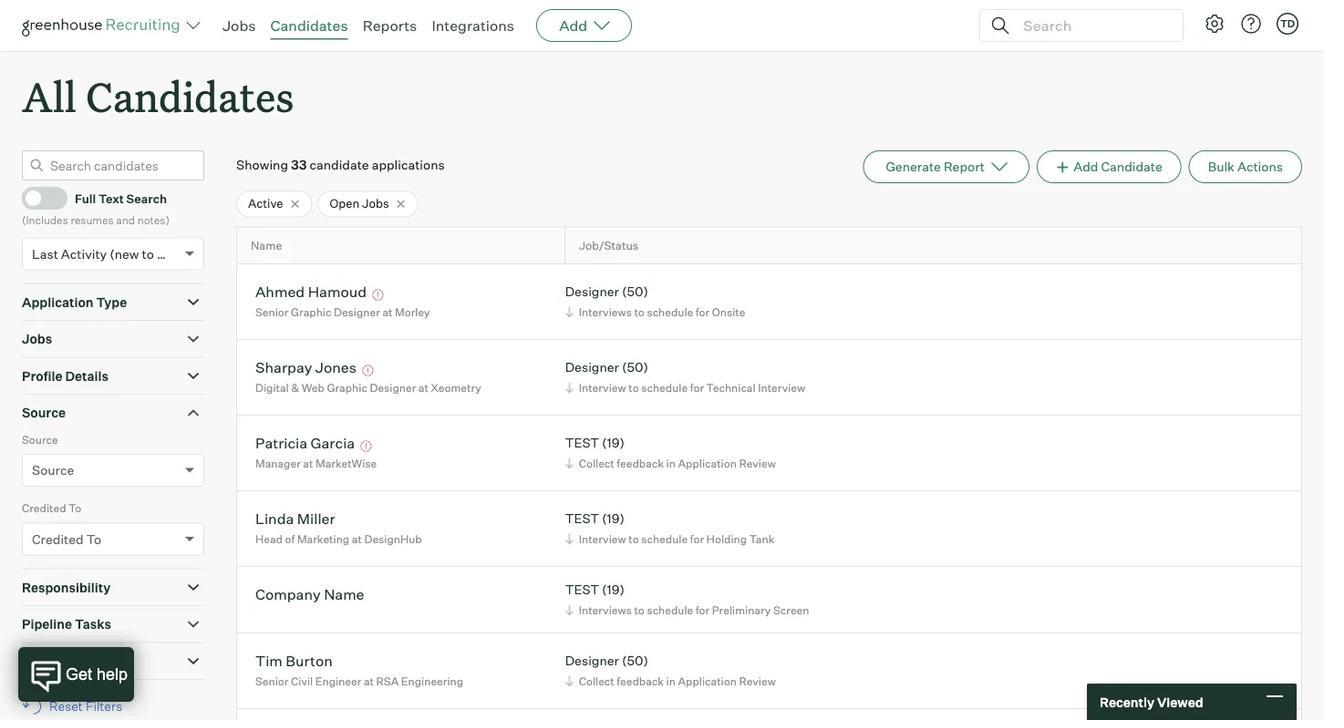Task type: locate. For each thing, give the bounding box(es) containing it.
(50) up 'interviews to schedule for onsite' link
[[622, 284, 649, 300]]

credited to element
[[22, 500, 204, 569]]

1 vertical spatial collect
[[579, 675, 615, 688]]

1 vertical spatial source
[[22, 433, 58, 447]]

(19) inside test (19) interviews to schedule for preliminary screen
[[602, 582, 625, 598]]

add
[[559, 16, 588, 35], [1074, 159, 1099, 175]]

2 vertical spatial jobs
[[22, 331, 52, 347]]

(50)
[[622, 284, 649, 300], [622, 360, 649, 376], [622, 653, 649, 669]]

at inside linda miller head of marketing at designhub
[[352, 532, 362, 546]]

for left the onsite
[[696, 305, 710, 319]]

to inside designer (50) interviews to schedule for onsite
[[634, 305, 645, 319]]

holding
[[707, 532, 747, 546]]

to left old)
[[142, 246, 154, 262]]

application for test
[[678, 457, 737, 470]]

designer inside the designer (50) interview to schedule for technical interview
[[565, 360, 619, 376]]

1 vertical spatial to
[[86, 532, 101, 548]]

1 vertical spatial feedback
[[617, 675, 664, 688]]

1 vertical spatial candidates
[[86, 69, 294, 123]]

all candidates
[[22, 69, 294, 123]]

to inside test (19) interviews to schedule for preliminary screen
[[634, 604, 645, 617]]

review inside test (19) collect feedback in application review
[[739, 457, 776, 470]]

designer (50) interview to schedule for technical interview
[[565, 360, 806, 395]]

application inside designer (50) collect feedback in application review
[[678, 675, 737, 688]]

0 vertical spatial (50)
[[622, 284, 649, 300]]

text
[[98, 191, 124, 206]]

(50) down interviews to schedule for preliminary screen link
[[622, 653, 649, 669]]

review up tank
[[739, 457, 776, 470]]

schedule inside designer (50) interviews to schedule for onsite
[[647, 305, 694, 319]]

candidates right jobs link
[[271, 16, 348, 35]]

1 vertical spatial name
[[324, 585, 364, 604]]

1 horizontal spatial to
[[86, 532, 101, 548]]

screen
[[774, 604, 810, 617]]

for inside test (19) interview to schedule for holding tank
[[690, 532, 704, 546]]

&
[[291, 381, 299, 395]]

pipeline
[[22, 617, 72, 633]]

collect inside designer (50) collect feedback in application review
[[579, 675, 615, 688]]

1 interviews from the top
[[579, 305, 632, 319]]

credited up responsibility
[[32, 532, 84, 548]]

to inside the designer (50) interview to schedule for technical interview
[[629, 381, 639, 395]]

2 vertical spatial (19)
[[602, 582, 625, 598]]

sharpay jones has been in technical interview for more than 14 days image
[[360, 366, 376, 376]]

1 (50) from the top
[[622, 284, 649, 300]]

0 vertical spatial collect feedback in application review link
[[563, 455, 781, 472]]

pipeline tasks
[[22, 617, 111, 633]]

to up designer (50) collect feedback in application review at bottom
[[634, 604, 645, 617]]

0 vertical spatial name
[[251, 239, 282, 253]]

3 (50) from the top
[[622, 653, 649, 669]]

designer for designer (50) interview to schedule for technical interview
[[565, 360, 619, 376]]

name down active
[[251, 239, 282, 253]]

test for test (19) interviews to schedule for preliminary screen
[[565, 582, 599, 598]]

feedback inside designer (50) collect feedback in application review
[[617, 675, 664, 688]]

for left technical
[[690, 381, 704, 395]]

designer for designer (50) interviews to schedule for onsite
[[565, 284, 619, 300]]

1 vertical spatial review
[[739, 675, 776, 688]]

feedback for (50)
[[617, 675, 664, 688]]

to inside test (19) interview to schedule for holding tank
[[629, 532, 639, 546]]

review down "preliminary"
[[739, 675, 776, 688]]

full
[[75, 191, 96, 206]]

1 vertical spatial test
[[565, 511, 599, 527]]

credited to up responsibility
[[32, 532, 101, 548]]

credited to down source "element"
[[22, 502, 81, 516]]

to up test (19) interviews to schedule for preliminary screen
[[629, 532, 639, 546]]

open jobs
[[330, 196, 389, 211]]

3 test from the top
[[565, 582, 599, 598]]

1 vertical spatial add
[[1074, 159, 1099, 175]]

jobs link
[[223, 16, 256, 35]]

schedule up designer (50) collect feedback in application review at bottom
[[647, 604, 694, 617]]

at down ahmed hamoud has been in onsite for more than 21 days image on the left
[[383, 305, 393, 319]]

to up responsibility
[[86, 532, 101, 548]]

at right marketing
[[352, 532, 362, 546]]

name right company at the left bottom of the page
[[324, 585, 364, 604]]

credited down source "element"
[[22, 502, 66, 516]]

review inside designer (50) collect feedback in application review
[[739, 675, 776, 688]]

generate report button
[[863, 151, 1030, 184]]

morley
[[395, 305, 430, 319]]

to down 'job/status'
[[634, 305, 645, 319]]

for inside the designer (50) interview to schedule for technical interview
[[690, 381, 704, 395]]

garcia
[[311, 434, 355, 452]]

jobs
[[223, 16, 256, 35], [362, 196, 389, 211], [22, 331, 52, 347]]

1 collect feedback in application review link from the top
[[563, 455, 781, 472]]

designer inside designer (50) interviews to schedule for onsite
[[565, 284, 619, 300]]

(19) for test (19) collect feedback in application review
[[602, 435, 625, 451]]

in down interviews to schedule for preliminary screen link
[[667, 675, 676, 688]]

for left holding
[[690, 532, 704, 546]]

1 vertical spatial (19)
[[602, 511, 625, 527]]

1 horizontal spatial add
[[1074, 159, 1099, 175]]

2 senior from the top
[[255, 675, 289, 688]]

0 vertical spatial source
[[22, 405, 66, 421]]

for for designer (50) interviews to schedule for onsite
[[696, 305, 710, 319]]

2 horizontal spatial jobs
[[362, 196, 389, 211]]

collect feedback in application review link down interviews to schedule for preliminary screen link
[[563, 673, 781, 690]]

0 vertical spatial add
[[559, 16, 588, 35]]

0 horizontal spatial name
[[251, 239, 282, 253]]

collect inside test (19) collect feedback in application review
[[579, 457, 615, 470]]

feedback up test (19) interview to schedule for holding tank
[[617, 457, 664, 470]]

at
[[383, 305, 393, 319], [419, 381, 429, 395], [303, 457, 313, 470], [352, 532, 362, 546], [364, 675, 374, 688]]

2 test from the top
[[565, 511, 599, 527]]

civil
[[291, 675, 313, 688]]

1 horizontal spatial name
[[324, 585, 364, 604]]

0 vertical spatial interviews
[[579, 305, 632, 319]]

senior down tim
[[255, 675, 289, 688]]

at down patricia garcia link
[[303, 457, 313, 470]]

at for burton
[[364, 675, 374, 688]]

for inside test (19) interviews to schedule for preliminary screen
[[696, 604, 710, 617]]

senior down ahmed
[[255, 305, 289, 319]]

to for test (19) interview to schedule for holding tank
[[629, 532, 639, 546]]

interviews inside designer (50) interviews to schedule for onsite
[[579, 305, 632, 319]]

2 (19) from the top
[[602, 511, 625, 527]]

designer for designer (50) collect feedback in application review
[[565, 653, 619, 669]]

test inside test (19) interview to schedule for holding tank
[[565, 511, 599, 527]]

(50) inside the designer (50) interview to schedule for technical interview
[[622, 360, 649, 376]]

manager at marketwise
[[255, 457, 377, 470]]

review for (50)
[[739, 675, 776, 688]]

0 vertical spatial test
[[565, 435, 599, 451]]

in inside test (19) collect feedback in application review
[[667, 457, 676, 470]]

0 vertical spatial feedback
[[617, 457, 664, 470]]

jobs right open
[[362, 196, 389, 211]]

candidate
[[1102, 159, 1163, 175]]

1 vertical spatial (50)
[[622, 360, 649, 376]]

2 feedback from the top
[[617, 675, 664, 688]]

2 vertical spatial (50)
[[622, 653, 649, 669]]

in inside designer (50) collect feedback in application review
[[667, 675, 676, 688]]

feedback down interviews to schedule for preliminary screen link
[[617, 675, 664, 688]]

report
[[944, 159, 985, 175]]

2 interviews from the top
[[579, 604, 632, 617]]

at left rsa
[[364, 675, 374, 688]]

0 vertical spatial to
[[69, 502, 81, 516]]

Search text field
[[1019, 12, 1167, 39]]

collect
[[579, 457, 615, 470], [579, 675, 615, 688]]

filters
[[86, 699, 122, 715]]

1 senior from the top
[[255, 305, 289, 319]]

graphic down ahmed hamoud link at the left of the page
[[291, 305, 332, 319]]

ahmed hamoud link
[[255, 283, 367, 303]]

2 vertical spatial test
[[565, 582, 599, 598]]

name inside company name link
[[324, 585, 364, 604]]

recently
[[1100, 694, 1155, 710]]

test inside test (19) interviews to schedule for preliminary screen
[[565, 582, 599, 598]]

source for 'credited to' element
[[22, 433, 58, 447]]

(19) inside test (19) collect feedback in application review
[[602, 435, 625, 451]]

1 in from the top
[[667, 457, 676, 470]]

designer inside designer (50) collect feedback in application review
[[565, 653, 619, 669]]

0 horizontal spatial to
[[69, 502, 81, 516]]

senior graphic designer at morley
[[255, 305, 430, 319]]

jobs left "candidates" link
[[223, 16, 256, 35]]

schedule left holding
[[642, 532, 688, 546]]

test (19) collect feedback in application review
[[565, 435, 776, 470]]

1 vertical spatial interviews
[[579, 604, 632, 617]]

0 vertical spatial collect
[[579, 457, 615, 470]]

1 vertical spatial senior
[[255, 675, 289, 688]]

0 vertical spatial (19)
[[602, 435, 625, 451]]

collect feedback in application review link up test (19) interview to schedule for holding tank
[[563, 455, 781, 472]]

application up test (19) interview to schedule for holding tank
[[678, 457, 737, 470]]

td
[[1281, 17, 1296, 30]]

schedule inside the designer (50) interview to schedule for technical interview
[[642, 381, 688, 395]]

2 collect feedback in application review link from the top
[[563, 673, 781, 690]]

(50) inside designer (50) collect feedback in application review
[[622, 653, 649, 669]]

source
[[22, 405, 66, 421], [22, 433, 58, 447], [32, 463, 74, 479]]

schedule inside test (19) interviews to schedule for preliminary screen
[[647, 604, 694, 617]]

1 feedback from the top
[[617, 457, 664, 470]]

candidate reports are now available! apply filters and select "view in app" element
[[863, 151, 1030, 184]]

interviews
[[579, 305, 632, 319], [579, 604, 632, 617]]

schedule left the onsite
[[647, 305, 694, 319]]

1 vertical spatial credited
[[32, 532, 84, 548]]

application down last
[[22, 294, 94, 310]]

configure image
[[1204, 13, 1226, 35]]

for inside designer (50) interviews to schedule for onsite
[[696, 305, 710, 319]]

1 test from the top
[[565, 435, 599, 451]]

jobs up profile
[[22, 331, 52, 347]]

at inside tim burton senior civil engineer at rsa engineering
[[364, 675, 374, 688]]

to for designer (50) interviews to schedule for onsite
[[634, 305, 645, 319]]

test
[[565, 435, 599, 451], [565, 511, 599, 527], [565, 582, 599, 598]]

1 vertical spatial collect feedback in application review link
[[563, 673, 781, 690]]

0 vertical spatial jobs
[[223, 16, 256, 35]]

designer
[[565, 284, 619, 300], [334, 305, 380, 319], [565, 360, 619, 376], [370, 381, 416, 395], [565, 653, 619, 669]]

interviews down 'job/status'
[[579, 305, 632, 319]]

in
[[667, 457, 676, 470], [667, 675, 676, 688]]

test inside test (19) collect feedback in application review
[[565, 435, 599, 451]]

candidates
[[271, 16, 348, 35], [86, 69, 294, 123]]

at left xeometry
[[419, 381, 429, 395]]

1 vertical spatial in
[[667, 675, 676, 688]]

application
[[22, 294, 94, 310], [678, 457, 737, 470], [678, 675, 737, 688]]

0 vertical spatial in
[[667, 457, 676, 470]]

rsa
[[376, 675, 399, 688]]

interview
[[579, 381, 626, 395], [758, 381, 806, 395], [579, 532, 626, 546]]

2 in from the top
[[667, 675, 676, 688]]

schedule for designer (50) interview to schedule for technical interview
[[642, 381, 688, 395]]

3 (19) from the top
[[602, 582, 625, 598]]

name
[[251, 239, 282, 253], [324, 585, 364, 604]]

test (19) interviews to schedule for preliminary screen
[[565, 582, 810, 617]]

application down interviews to schedule for preliminary screen link
[[678, 675, 737, 688]]

0 vertical spatial graphic
[[291, 305, 332, 319]]

jones
[[316, 358, 357, 376]]

add for add
[[559, 16, 588, 35]]

to down source "element"
[[69, 502, 81, 516]]

0 vertical spatial candidates
[[271, 16, 348, 35]]

tank
[[750, 532, 775, 546]]

(19) inside test (19) interview to schedule for holding tank
[[602, 511, 625, 527]]

0 horizontal spatial add
[[559, 16, 588, 35]]

collect feedback in application review link for test (19)
[[563, 455, 781, 472]]

(19)
[[602, 435, 625, 451], [602, 511, 625, 527], [602, 582, 625, 598]]

integrations
[[432, 16, 515, 35]]

1 vertical spatial application
[[678, 457, 737, 470]]

(50) for ahmed hamoud
[[622, 284, 649, 300]]

profile
[[22, 368, 62, 384]]

2 collect from the top
[[579, 675, 615, 688]]

engineering
[[401, 675, 463, 688]]

(50) inside designer (50) interviews to schedule for onsite
[[622, 284, 649, 300]]

(50) up interview to schedule for technical interview link
[[622, 360, 649, 376]]

senior
[[255, 305, 289, 319], [255, 675, 289, 688]]

schedule inside test (19) interview to schedule for holding tank
[[642, 532, 688, 546]]

0 vertical spatial review
[[739, 457, 776, 470]]

bulk
[[1209, 159, 1235, 175]]

interview inside test (19) interview to schedule for holding tank
[[579, 532, 626, 546]]

1 collect from the top
[[579, 457, 615, 470]]

to
[[69, 502, 81, 516], [86, 532, 101, 548]]

last activity (new to old)
[[32, 246, 181, 262]]

last activity (new to old) option
[[32, 246, 181, 262]]

schedule for test (19) interview to schedule for holding tank
[[642, 532, 688, 546]]

linda miller head of marketing at designhub
[[255, 510, 422, 546]]

review for (19)
[[739, 457, 776, 470]]

schedule up test (19) collect feedback in application review
[[642, 381, 688, 395]]

interview for (50)
[[579, 381, 626, 395]]

(19) for test (19) interview to schedule for holding tank
[[602, 511, 625, 527]]

xeometry
[[431, 381, 482, 395]]

reports
[[363, 16, 417, 35]]

0 vertical spatial senior
[[255, 305, 289, 319]]

graphic
[[291, 305, 332, 319], [327, 381, 368, 395]]

1 (19) from the top
[[602, 435, 625, 451]]

add inside popup button
[[559, 16, 588, 35]]

feedback inside test (19) collect feedback in application review
[[617, 457, 664, 470]]

for
[[696, 305, 710, 319], [690, 381, 704, 395], [690, 532, 704, 546], [696, 604, 710, 617]]

application inside test (19) collect feedback in application review
[[678, 457, 737, 470]]

bulk actions
[[1209, 159, 1284, 175]]

for left "preliminary"
[[696, 604, 710, 617]]

interviews inside test (19) interviews to schedule for preliminary screen
[[579, 604, 632, 617]]

in up test (19) interview to schedule for holding tank
[[667, 457, 676, 470]]

interviews up designer (50) collect feedback in application review at bottom
[[579, 604, 632, 617]]

interview to schedule for holding tank link
[[563, 531, 779, 548]]

to up test (19) collect feedback in application review
[[629, 381, 639, 395]]

test for test (19) collect feedback in application review
[[565, 435, 599, 451]]

0 vertical spatial credited
[[22, 502, 66, 516]]

candidates down jobs link
[[86, 69, 294, 123]]

2 review from the top
[[739, 675, 776, 688]]

1 review from the top
[[739, 457, 776, 470]]

at for miller
[[352, 532, 362, 546]]

2 vertical spatial application
[[678, 675, 737, 688]]

2 (50) from the top
[[622, 360, 649, 376]]

graphic down jones
[[327, 381, 368, 395]]

integrations link
[[432, 16, 515, 35]]

1 horizontal spatial jobs
[[223, 16, 256, 35]]



Task type: describe. For each thing, give the bounding box(es) containing it.
applications
[[372, 157, 445, 173]]

responsibility
[[22, 580, 111, 596]]

interviews to schedule for onsite link
[[563, 303, 750, 321]]

to for designer (50) interview to schedule for technical interview
[[629, 381, 639, 395]]

add for add candidate
[[1074, 159, 1099, 175]]

collect feedback in application review link for designer (50)
[[563, 673, 781, 690]]

interviews to schedule for preliminary screen link
[[563, 602, 814, 619]]

details
[[65, 368, 108, 384]]

add button
[[537, 9, 632, 42]]

reset filters
[[49, 699, 122, 715]]

bulk actions link
[[1189, 151, 1303, 184]]

ahmed
[[255, 283, 305, 301]]

patricia garcia has been in application review for more than 5 days image
[[358, 441, 375, 452]]

onsite
[[712, 305, 746, 319]]

profile details
[[22, 368, 108, 384]]

source for source "element"
[[22, 405, 66, 421]]

2 vertical spatial source
[[32, 463, 74, 479]]

activity
[[61, 246, 107, 262]]

for for designer (50) interview to schedule for technical interview
[[690, 381, 704, 395]]

education
[[22, 654, 85, 670]]

0 horizontal spatial jobs
[[22, 331, 52, 347]]

resumes
[[71, 213, 114, 227]]

search
[[126, 191, 167, 206]]

ahmed hamoud
[[255, 283, 367, 301]]

designhub
[[364, 532, 422, 546]]

test for test (19) interview to schedule for holding tank
[[565, 511, 599, 527]]

tasks
[[75, 617, 111, 633]]

interviews for test
[[579, 604, 632, 617]]

1 vertical spatial jobs
[[362, 196, 389, 211]]

linda
[[255, 510, 294, 528]]

Search candidates field
[[22, 151, 204, 181]]

viewed
[[1158, 694, 1204, 710]]

greenhouse recruiting image
[[22, 15, 186, 36]]

reset
[[49, 699, 83, 715]]

test (19) interview to schedule for holding tank
[[565, 511, 775, 546]]

for for test (19) interviews to schedule for preliminary screen
[[696, 604, 710, 617]]

schedule for test (19) interviews to schedule for preliminary screen
[[647, 604, 694, 617]]

for for test (19) interview to schedule for holding tank
[[690, 532, 704, 546]]

all
[[22, 69, 76, 123]]

in for (19)
[[667, 457, 676, 470]]

patricia garcia link
[[255, 434, 355, 455]]

checkmark image
[[30, 191, 44, 204]]

1 vertical spatial graphic
[[327, 381, 368, 395]]

(19) for test (19) interviews to schedule for preliminary screen
[[602, 582, 625, 598]]

company name
[[255, 585, 364, 604]]

1 vertical spatial credited to
[[32, 532, 101, 548]]

linda miller link
[[255, 510, 335, 531]]

engineer
[[315, 675, 362, 688]]

old)
[[157, 246, 181, 262]]

(new
[[110, 246, 139, 262]]

marketing
[[297, 532, 350, 546]]

sharpay jones link
[[255, 358, 357, 379]]

senior inside tim burton senior civil engineer at rsa engineering
[[255, 675, 289, 688]]

schedule for designer (50) interviews to schedule for onsite
[[647, 305, 694, 319]]

recently viewed
[[1100, 694, 1204, 710]]

of
[[285, 532, 295, 546]]

job/status
[[579, 239, 639, 253]]

interviews for designer
[[579, 305, 632, 319]]

interview for (19)
[[579, 532, 626, 546]]

(50) for sharpay jones
[[622, 360, 649, 376]]

tim
[[255, 652, 283, 670]]

active
[[248, 196, 283, 211]]

in for (50)
[[667, 675, 676, 688]]

to for last activity (new to old)
[[142, 246, 154, 262]]

feedback for (19)
[[617, 457, 664, 470]]

hamoud
[[308, 283, 367, 301]]

sharpay
[[255, 358, 312, 376]]

td button
[[1274, 9, 1303, 38]]

33
[[291, 157, 307, 173]]

actions
[[1238, 159, 1284, 175]]

candidates link
[[271, 16, 348, 35]]

generate
[[886, 159, 941, 175]]

collect for designer
[[579, 675, 615, 688]]

company name link
[[255, 585, 364, 606]]

ahmed hamoud has been in onsite for more than 21 days image
[[370, 290, 386, 301]]

designer (50) collect feedback in application review
[[565, 653, 776, 688]]

collect for test
[[579, 457, 615, 470]]

add candidate
[[1074, 159, 1163, 175]]

generate report
[[886, 159, 985, 175]]

full text search (includes resumes and notes)
[[22, 191, 170, 227]]

technical
[[707, 381, 756, 395]]

type
[[96, 294, 127, 310]]

td button
[[1277, 13, 1299, 35]]

company
[[255, 585, 321, 604]]

preliminary
[[712, 604, 771, 617]]

tim burton senior civil engineer at rsa engineering
[[255, 652, 463, 688]]

head
[[255, 532, 283, 546]]

designer (50) interviews to schedule for onsite
[[565, 284, 746, 319]]

patricia garcia
[[255, 434, 355, 452]]

reset filters button
[[22, 690, 132, 721]]

last
[[32, 246, 58, 262]]

0 vertical spatial credited to
[[22, 502, 81, 516]]

showing 33 candidate applications
[[236, 157, 445, 173]]

digital
[[255, 381, 289, 395]]

interview to schedule for technical interview link
[[563, 379, 810, 397]]

showing
[[236, 157, 288, 173]]

to for test (19) interviews to schedule for preliminary screen
[[634, 604, 645, 617]]

manager
[[255, 457, 301, 470]]

application for designer
[[678, 675, 737, 688]]

application type
[[22, 294, 127, 310]]

miller
[[297, 510, 335, 528]]

open
[[330, 196, 360, 211]]

reports link
[[363, 16, 417, 35]]

candidate
[[310, 157, 369, 173]]

0 vertical spatial application
[[22, 294, 94, 310]]

and
[[116, 213, 135, 227]]

at for &
[[419, 381, 429, 395]]

source element
[[22, 431, 204, 500]]

web
[[302, 381, 325, 395]]

sharpay jones
[[255, 358, 357, 376]]

tim burton link
[[255, 652, 333, 673]]



Task type: vqa. For each thing, say whether or not it's contained in the screenshot.
Interviews related to TEST
yes



